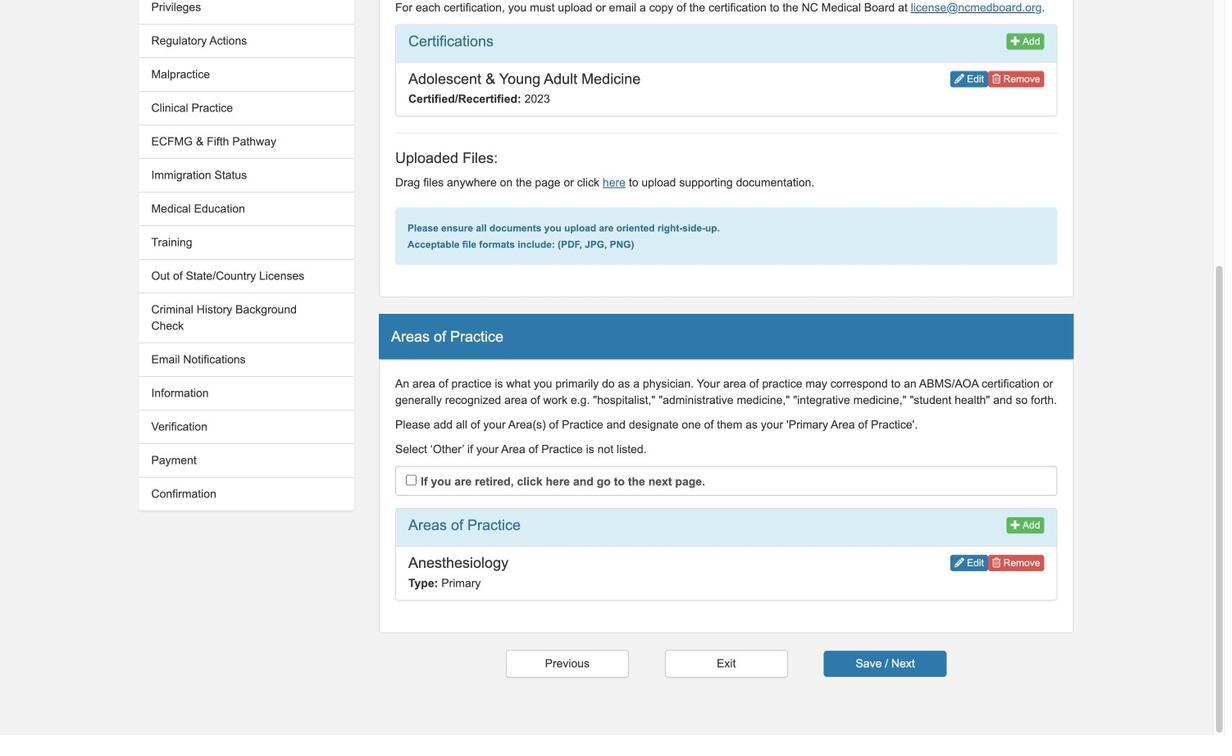 Task type: describe. For each thing, give the bounding box(es) containing it.
plus image for trash o image
[[1011, 520, 1020, 530]]

pencil image
[[954, 74, 964, 84]]

plus image for trash o icon in the top of the page
[[1011, 36, 1020, 46]]



Task type: locate. For each thing, give the bounding box(es) containing it.
trash o image
[[992, 558, 1001, 568]]

0 vertical spatial plus image
[[1011, 36, 1020, 46]]

None checkbox
[[406, 475, 417, 486]]

trash o image
[[992, 74, 1001, 84]]

2 plus image from the top
[[1011, 520, 1020, 530]]

pencil image
[[954, 558, 964, 568]]

plus image
[[1011, 36, 1020, 46], [1011, 520, 1020, 530]]

None submit
[[824, 651, 947, 677]]

1 vertical spatial plus image
[[1011, 520, 1020, 530]]

None button
[[506, 650, 629, 678], [665, 650, 788, 678], [506, 650, 629, 678], [665, 650, 788, 678]]

1 plus image from the top
[[1011, 36, 1020, 46]]



Task type: vqa. For each thing, say whether or not it's contained in the screenshot.
circle arrow left image
no



